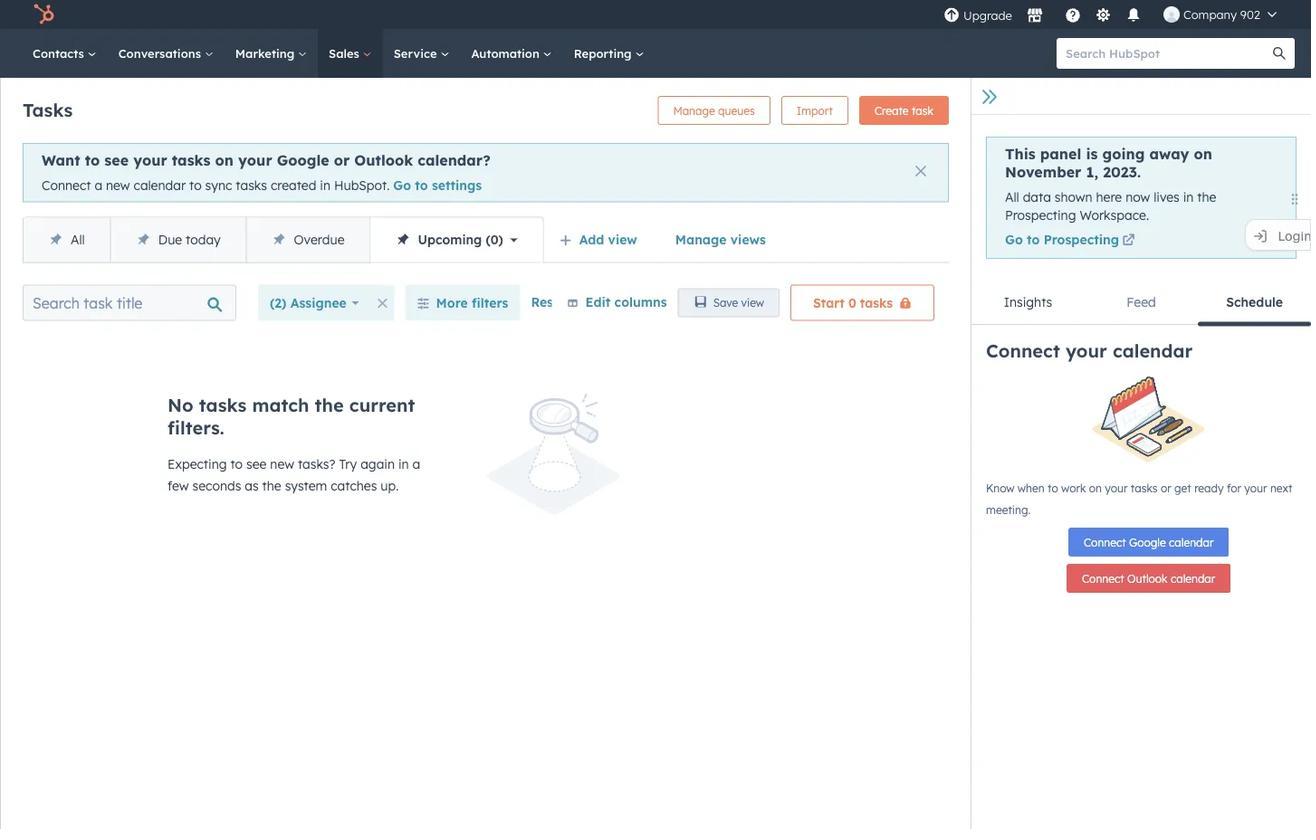 Task type: locate. For each thing, give the bounding box(es) containing it.
0 vertical spatial go
[[393, 178, 411, 193]]

upcoming
[[418, 232, 482, 247]]

on inside want to see your tasks on your google or outlook calendar? connect a new calendar to sync tasks created in hubspot. go to settings
[[215, 151, 234, 169]]

again
[[361, 456, 395, 472]]

see up the as
[[246, 456, 267, 472]]

1 horizontal spatial filters
[[570, 294, 606, 310]]

0 horizontal spatial all
[[71, 232, 85, 247]]

0 horizontal spatial filters
[[472, 295, 509, 311]]

next
[[1271, 481, 1293, 495]]

search image
[[1274, 47, 1286, 60]]

navigation
[[23, 217, 544, 263]]

1 horizontal spatial go
[[1006, 232, 1023, 248]]

tasks right 'start'
[[860, 295, 893, 311]]

overdue link
[[246, 218, 370, 262]]

in inside "expecting to see new tasks? try again in a few seconds as the system catches up."
[[399, 456, 409, 472]]

902
[[1241, 7, 1261, 22]]

marketplaces button
[[1016, 0, 1054, 29]]

connect inside want to see your tasks on your google or outlook calendar? connect a new calendar to sync tasks created in hubspot. go to settings
[[42, 178, 91, 193]]

service
[[394, 46, 441, 61]]

0 horizontal spatial a
[[95, 178, 102, 193]]

the
[[1198, 189, 1217, 205], [315, 394, 344, 416], [262, 478, 281, 494]]

to left "work"
[[1048, 481, 1059, 495]]

upgrade image
[[944, 8, 960, 24]]

)
[[499, 232, 503, 247]]

1 vertical spatial or
[[1161, 481, 1172, 495]]

(
[[486, 232, 491, 247]]

2 vertical spatial the
[[262, 478, 281, 494]]

new inside "expecting to see new tasks? try again in a few seconds as the system catches up."
[[270, 456, 294, 472]]

0 vertical spatial or
[[334, 151, 350, 169]]

more filters
[[436, 295, 509, 311]]

to left sync
[[189, 178, 202, 193]]

this panel is going away on november 1, 2023.
[[1006, 145, 1213, 181]]

on inside this panel is going away on november 1, 2023.
[[1194, 145, 1213, 163]]

help image
[[1065, 8, 1082, 24]]

menu containing company 902
[[942, 0, 1290, 29]]

1 vertical spatial a
[[413, 456, 421, 472]]

manage inside tasks banner
[[673, 104, 715, 117]]

0 right 'start'
[[849, 295, 857, 311]]

view for save view
[[742, 296, 765, 310]]

see
[[104, 151, 129, 169], [246, 456, 267, 472]]

queues
[[718, 104, 755, 117]]

manage left views
[[676, 232, 727, 247]]

0 vertical spatial the
[[1198, 189, 1217, 205]]

1 horizontal spatial see
[[246, 456, 267, 472]]

0 horizontal spatial see
[[104, 151, 129, 169]]

create task
[[875, 104, 934, 117]]

link opens in a new window image
[[1123, 235, 1136, 248]]

2 horizontal spatial the
[[1198, 189, 1217, 205]]

2 horizontal spatial on
[[1194, 145, 1213, 163]]

1 horizontal spatial or
[[1161, 481, 1172, 495]]

settings image
[[1096, 8, 1112, 24]]

manage for manage queues
[[673, 104, 715, 117]]

connect down insights link
[[987, 340, 1061, 362]]

view right add
[[608, 232, 638, 247]]

here
[[1097, 189, 1123, 205]]

tasks up sync
[[172, 151, 211, 169]]

on right away
[[1194, 145, 1213, 163]]

0 horizontal spatial or
[[334, 151, 350, 169]]

menu
[[942, 0, 1290, 29]]

see right want
[[104, 151, 129, 169]]

the inside "expecting to see new tasks? try again in a few seconds as the system catches up."
[[262, 478, 281, 494]]

1 vertical spatial see
[[246, 456, 267, 472]]

calendar up due
[[134, 178, 186, 193]]

the right match
[[315, 394, 344, 416]]

0 vertical spatial all
[[1006, 189, 1020, 205]]

prospecting down workspace.
[[1044, 232, 1120, 248]]

0 right upcoming
[[491, 232, 499, 247]]

insights
[[1004, 294, 1053, 310]]

edit
[[586, 294, 611, 310]]

0 horizontal spatial on
[[215, 151, 234, 169]]

all down want
[[71, 232, 85, 247]]

due today
[[158, 232, 221, 247]]

all for all
[[71, 232, 85, 247]]

1 horizontal spatial 0
[[849, 295, 857, 311]]

go to prospecting
[[1006, 232, 1120, 248]]

new up the all link
[[106, 178, 130, 193]]

close image
[[916, 166, 927, 177]]

tasks inside button
[[860, 295, 893, 311]]

view inside popup button
[[608, 232, 638, 247]]

0 vertical spatial prospecting
[[1006, 207, 1077, 223]]

0 vertical spatial view
[[608, 232, 638, 247]]

sales link
[[318, 29, 383, 78]]

2 horizontal spatial in
[[1184, 189, 1194, 205]]

on up sync
[[215, 151, 234, 169]]

filters inside button
[[570, 294, 606, 310]]

0 horizontal spatial in
[[320, 178, 331, 193]]

1 vertical spatial 0
[[849, 295, 857, 311]]

more
[[436, 295, 468, 311]]

1 horizontal spatial a
[[413, 456, 421, 472]]

created
[[271, 178, 317, 193]]

edit columns button
[[567, 291, 667, 314]]

0 vertical spatial manage
[[673, 104, 715, 117]]

0 vertical spatial calendar
[[134, 178, 186, 193]]

the right lives
[[1198, 189, 1217, 205]]

the right the as
[[262, 478, 281, 494]]

all inside all data shown here now lives in the prospecting workspace.
[[1006, 189, 1020, 205]]

0 horizontal spatial view
[[608, 232, 638, 247]]

upcoming ( 0 )
[[418, 232, 503, 247]]

all left the data
[[1006, 189, 1020, 205]]

match
[[252, 394, 309, 416]]

manage
[[673, 104, 715, 117], [676, 232, 727, 247]]

see inside "expecting to see new tasks? try again in a few seconds as the system catches up."
[[246, 456, 267, 472]]

0 inside start 0 tasks button
[[849, 295, 857, 311]]

new inside want to see your tasks on your google or outlook calendar? connect a new calendar to sync tasks created in hubspot. go to settings
[[106, 178, 130, 193]]

or left get on the bottom right of page
[[1161, 481, 1172, 495]]

0 vertical spatial a
[[95, 178, 102, 193]]

tab list
[[972, 281, 1312, 326]]

know
[[987, 481, 1015, 495]]

want to see your tasks on your google or outlook calendar? alert
[[23, 143, 949, 203]]

is
[[1087, 145, 1098, 163]]

assignee
[[290, 295, 347, 311]]

0 vertical spatial new
[[106, 178, 130, 193]]

outlook
[[355, 151, 413, 169]]

1 horizontal spatial new
[[270, 456, 294, 472]]

0 horizontal spatial 0
[[491, 232, 499, 247]]

to right want
[[85, 151, 100, 169]]

to inside "expecting to see new tasks? try again in a few seconds as the system catches up."
[[231, 456, 243, 472]]

to up seconds
[[231, 456, 243, 472]]

panel
[[1041, 145, 1082, 163]]

on
[[1194, 145, 1213, 163], [215, 151, 234, 169], [1090, 481, 1102, 495]]

0 horizontal spatial connect
[[42, 178, 91, 193]]

to
[[85, 151, 100, 169], [189, 178, 202, 193], [415, 178, 428, 193], [1027, 232, 1040, 248], [231, 456, 243, 472], [1048, 481, 1059, 495]]

see for new
[[246, 456, 267, 472]]

0 vertical spatial see
[[104, 151, 129, 169]]

prospecting
[[1006, 207, 1077, 223], [1044, 232, 1120, 248]]

see inside want to see your tasks on your google or outlook calendar? connect a new calendar to sync tasks created in hubspot. go to settings
[[104, 151, 129, 169]]

1 vertical spatial new
[[270, 456, 294, 472]]

connect down want
[[42, 178, 91, 193]]

1 vertical spatial connect
[[987, 340, 1061, 362]]

schedule
[[1227, 294, 1284, 310]]

all for all data shown here now lives in the prospecting workspace.
[[1006, 189, 1020, 205]]

go down the data
[[1006, 232, 1023, 248]]

marketplaces image
[[1027, 8, 1043, 24]]

insights link
[[972, 281, 1085, 324]]

in right lives
[[1184, 189, 1194, 205]]

1 vertical spatial the
[[315, 394, 344, 416]]

filters for more filters
[[472, 295, 509, 311]]

calendar inside want to see your tasks on your google or outlook calendar? connect a new calendar to sync tasks created in hubspot. go to settings
[[134, 178, 186, 193]]

0 horizontal spatial go
[[393, 178, 411, 193]]

1 horizontal spatial view
[[742, 296, 765, 310]]

due today link
[[110, 218, 246, 262]]

system
[[285, 478, 327, 494]]

your up due
[[133, 151, 167, 169]]

1 vertical spatial all
[[71, 232, 85, 247]]

view right "save" on the right top of the page
[[742, 296, 765, 310]]

manage views link
[[664, 222, 778, 258]]

new
[[106, 178, 130, 193], [270, 456, 294, 472]]

tasks left get on the bottom right of page
[[1131, 481, 1158, 495]]

your up created
[[238, 151, 272, 169]]

in inside want to see your tasks on your google or outlook calendar? connect a new calendar to sync tasks created in hubspot. go to settings
[[320, 178, 331, 193]]

manage queues
[[673, 104, 755, 117]]

in right created
[[320, 178, 331, 193]]

up.
[[381, 478, 399, 494]]

try
[[339, 456, 357, 472]]

no
[[168, 394, 194, 416]]

reset filters button
[[531, 285, 606, 310]]

1 horizontal spatial connect
[[987, 340, 1061, 362]]

0 horizontal spatial the
[[262, 478, 281, 494]]

manage left the queues
[[673, 104, 715, 117]]

all inside 'navigation'
[[71, 232, 85, 247]]

tasks right no
[[199, 394, 247, 416]]

0 vertical spatial 0
[[491, 232, 499, 247]]

new up system
[[270, 456, 294, 472]]

create task link
[[860, 96, 949, 125]]

contacts
[[33, 46, 88, 61]]

create
[[875, 104, 909, 117]]

due
[[158, 232, 182, 247]]

0 horizontal spatial calendar
[[134, 178, 186, 193]]

connect
[[42, 178, 91, 193], [987, 340, 1061, 362]]

1 horizontal spatial all
[[1006, 189, 1020, 205]]

in inside all data shown here now lives in the prospecting workspace.
[[1184, 189, 1194, 205]]

0
[[491, 232, 499, 247], [849, 295, 857, 311]]

calendar
[[134, 178, 186, 193], [1113, 340, 1193, 362]]

a up the all link
[[95, 178, 102, 193]]

sales
[[329, 46, 363, 61]]

in up the up.
[[399, 456, 409, 472]]

1 horizontal spatial in
[[399, 456, 409, 472]]

more filters link
[[405, 285, 520, 321]]

a right again
[[413, 456, 421, 472]]

reporting link
[[563, 29, 655, 78]]

tasks right sync
[[236, 178, 267, 193]]

on right "work"
[[1090, 481, 1102, 495]]

or inside want to see your tasks on your google or outlook calendar? connect a new calendar to sync tasks created in hubspot. go to settings
[[334, 151, 350, 169]]

prospecting down the data
[[1006, 207, 1077, 223]]

1 horizontal spatial on
[[1090, 481, 1102, 495]]

1 horizontal spatial calendar
[[1113, 340, 1193, 362]]

tasks
[[23, 98, 73, 121]]

go down outlook at the top
[[393, 178, 411, 193]]

add
[[580, 232, 605, 247]]

filters for reset filters
[[570, 294, 606, 310]]

this
[[1006, 145, 1036, 163]]

notifications button
[[1119, 0, 1149, 29]]

1 vertical spatial view
[[742, 296, 765, 310]]

view inside 'button'
[[742, 296, 765, 310]]

1 vertical spatial manage
[[676, 232, 727, 247]]

prospecting inside all data shown here now lives in the prospecting workspace.
[[1006, 207, 1077, 223]]

or
[[334, 151, 350, 169], [1161, 481, 1172, 495]]

feed link
[[1085, 281, 1198, 324]]

1 vertical spatial calendar
[[1113, 340, 1193, 362]]

reset
[[531, 294, 566, 310]]

marketing
[[235, 46, 298, 61]]

calendar down feed 'link'
[[1113, 340, 1193, 362]]

0 vertical spatial connect
[[42, 178, 91, 193]]

start
[[814, 295, 845, 311]]

tab list containing insights
[[972, 281, 1312, 326]]

or up hubspot.
[[334, 151, 350, 169]]

2023.
[[1103, 163, 1141, 181]]

hubspot image
[[33, 4, 54, 25]]

get
[[1175, 481, 1192, 495]]

0 horizontal spatial new
[[106, 178, 130, 193]]

1 horizontal spatial the
[[315, 394, 344, 416]]



Task type: describe. For each thing, give the bounding box(es) containing it.
work
[[1062, 481, 1086, 495]]

1 vertical spatial go
[[1006, 232, 1023, 248]]

go to prospecting link
[[1006, 232, 1139, 251]]

go inside want to see your tasks on your google or outlook calendar? connect a new calendar to sync tasks created in hubspot. go to settings
[[393, 178, 411, 193]]

away
[[1150, 145, 1190, 163]]

add view
[[580, 232, 638, 247]]

going
[[1103, 145, 1145, 163]]

conversations
[[118, 46, 205, 61]]

current
[[349, 394, 415, 416]]

add view button
[[548, 222, 653, 258]]

Search HubSpot search field
[[1057, 38, 1279, 69]]

all link
[[24, 218, 110, 262]]

on for tasks
[[215, 151, 234, 169]]

your right for
[[1245, 481, 1268, 495]]

navigation containing all
[[23, 217, 544, 263]]

tasks inside no tasks match the current filters.
[[199, 394, 247, 416]]

data
[[1023, 189, 1052, 205]]

to left settings
[[415, 178, 428, 193]]

feed
[[1127, 294, 1157, 310]]

0 inside 'navigation'
[[491, 232, 499, 247]]

filters.
[[168, 416, 224, 439]]

as
[[245, 478, 259, 494]]

want to see your tasks on your google or outlook calendar? connect a new calendar to sync tasks created in hubspot. go to settings
[[42, 151, 491, 193]]

know when to work on your tasks or get ready for your next meeting.
[[987, 481, 1293, 517]]

settings
[[432, 178, 482, 193]]

see for your
[[104, 151, 129, 169]]

to inside "know when to work on your tasks or get ready for your next meeting."
[[1048, 481, 1059, 495]]

the inside no tasks match the current filters.
[[315, 394, 344, 416]]

company 902 button
[[1153, 0, 1288, 29]]

task
[[912, 104, 934, 117]]

ready
[[1195, 481, 1224, 495]]

shown
[[1055, 189, 1093, 205]]

your down feed 'link'
[[1066, 340, 1108, 362]]

no tasks match the current filters.
[[168, 394, 415, 439]]

import
[[797, 104, 833, 117]]

now
[[1126, 189, 1151, 205]]

the inside all data shown here now lives in the prospecting workspace.
[[1198, 189, 1217, 205]]

company 902
[[1184, 7, 1261, 22]]

go to settings link
[[393, 178, 482, 193]]

edit columns
[[586, 294, 667, 310]]

view for add view
[[608, 232, 638, 247]]

start 0 tasks
[[814, 295, 893, 311]]

a inside want to see your tasks on your google or outlook calendar? connect a new calendar to sync tasks created in hubspot. go to settings
[[95, 178, 102, 193]]

catches
[[331, 478, 377, 494]]

november
[[1006, 163, 1082, 181]]

search button
[[1265, 38, 1295, 69]]

tasks banner
[[23, 91, 949, 125]]

few
[[168, 478, 189, 494]]

seconds
[[192, 478, 241, 494]]

import link
[[782, 96, 849, 125]]

save
[[713, 296, 739, 310]]

google
[[277, 151, 329, 169]]

reset filters
[[531, 294, 606, 310]]

marketing link
[[224, 29, 318, 78]]

save view
[[713, 296, 765, 310]]

workspace.
[[1080, 207, 1150, 223]]

expecting
[[168, 456, 227, 472]]

manage queues link
[[658, 96, 771, 125]]

1 vertical spatial prospecting
[[1044, 232, 1120, 248]]

start 0 tasks button
[[791, 285, 935, 321]]

connect your calendar
[[987, 340, 1193, 362]]

save view button
[[678, 289, 780, 318]]

link opens in a new window image
[[1123, 233, 1136, 251]]

(2) assignee button
[[258, 285, 371, 321]]

calendar?
[[418, 151, 491, 169]]

tasks inside "know when to work on your tasks or get ready for your next meeting."
[[1131, 481, 1158, 495]]

expecting to see new tasks? try again in a few seconds as the system catches up.
[[168, 456, 421, 494]]

for
[[1227, 481, 1242, 495]]

to down the data
[[1027, 232, 1040, 248]]

manage for manage views
[[676, 232, 727, 247]]

your right "work"
[[1105, 481, 1128, 495]]

on for away
[[1194, 145, 1213, 163]]

(2)
[[270, 295, 287, 311]]

reporting
[[574, 46, 635, 61]]

all data shown here now lives in the prospecting workspace.
[[1006, 189, 1217, 223]]

upgrade
[[964, 8, 1013, 23]]

on inside "know when to work on your tasks or get ready for your next meeting."
[[1090, 481, 1102, 495]]

mateo roberts image
[[1164, 6, 1180, 23]]

want
[[42, 151, 80, 169]]

conversations link
[[108, 29, 224, 78]]

Search task title search field
[[23, 285, 236, 321]]

service link
[[383, 29, 461, 78]]

meeting.
[[987, 503, 1031, 517]]

tasks?
[[298, 456, 336, 472]]

schedule link
[[1198, 281, 1312, 326]]

a inside "expecting to see new tasks? try again in a few seconds as the system catches up."
[[413, 456, 421, 472]]

today
[[186, 232, 221, 247]]

company
[[1184, 7, 1238, 22]]

hubspot.
[[334, 178, 390, 193]]

help button
[[1058, 0, 1089, 29]]

(2) assignee
[[270, 295, 347, 311]]

notifications image
[[1126, 8, 1142, 24]]

or inside "know when to work on your tasks or get ready for your next meeting."
[[1161, 481, 1172, 495]]

hubspot link
[[22, 4, 68, 25]]



Task type: vqa. For each thing, say whether or not it's contained in the screenshot.
see inside expecting to see new tasks? try again in a few seconds as the system catches up.
yes



